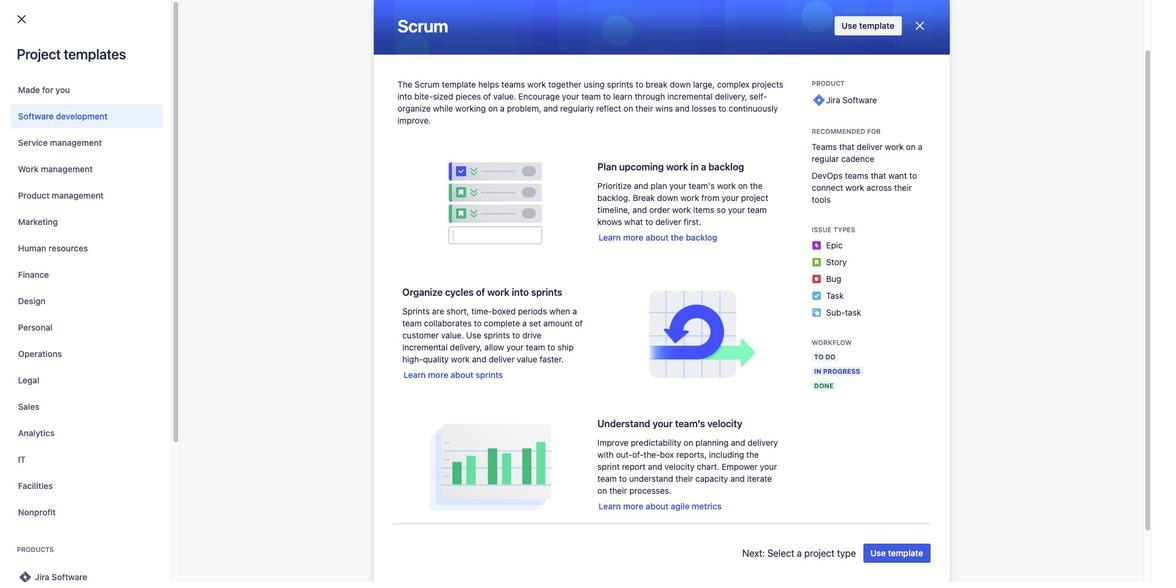 Task type: describe. For each thing, give the bounding box(es) containing it.
a inside the scrum template helps teams work together using sprints to break down large, complex projects into bite-sized pieces of value. encourage your team to learn through incremental delivery, self- organize while working on a problem, and regularly reflect on their wins and losses to continuously improve.
[[500, 103, 505, 113]]

team down "drive"
[[526, 342, 545, 353]]

product for product management
[[18, 190, 50, 200]]

on right the working
[[488, 103, 498, 113]]

1 vertical spatial use template button
[[864, 544, 931, 563]]

to up faster.
[[548, 342, 555, 353]]

2 vertical spatial software
[[192, 147, 222, 156]]

their down sprint
[[610, 486, 627, 496]]

periods
[[518, 306, 547, 317]]

sprints inside the scrum template helps teams work together using sprints to break down large, complex projects into bite-sized pieces of value. encourage your team to learn through incremental delivery, self- organize while working on a problem, and regularly reflect on their wins and losses to continuously improve.
[[607, 79, 634, 89]]

the scrum template helps teams work together using sprints to break down large, complex projects into bite-sized pieces of value. encourage your team to learn through incremental delivery, self- organize while working on a problem, and regularly reflect on their wins and losses to continuously improve.
[[398, 79, 784, 125]]

new
[[473, 313, 488, 323]]

on inside teams that deliver work on a regular cadence
[[906, 142, 916, 152]]

1 horizontal spatial jira software
[[826, 95, 877, 105]]

large,
[[693, 79, 715, 89]]

their inside the "devops teams that want to connect work across their tools"
[[895, 182, 912, 193]]

team down sprints
[[402, 318, 422, 329]]

understand your team's velocity
[[598, 419, 743, 429]]

plan
[[651, 181, 667, 191]]

to up through
[[636, 79, 644, 89]]

your inside improve predictability on planning and delivery with out-of-the-box reports, including the sprint report and velocity chart. empower your team to understand their capacity and iterate on their processes. learn more about agile metrics
[[760, 462, 777, 472]]

your up predictability
[[653, 419, 673, 429]]

into inside the scrum template helps teams work together using sprints to break down large, complex projects into bite-sized pieces of value. encourage your team to learn through incremental delivery, self- organize while working on a problem, and regularly reflect on their wins and losses to continuously improve.
[[398, 91, 412, 101]]

project inside create a new software project to plan, track, and release great software with your team.
[[527, 313, 554, 323]]

teams inside the scrum template helps teams work together using sprints to break down large, complex projects into bite-sized pieces of value. encourage your team to learn through incremental delivery, self- organize while working on a problem, and regularly reflect on their wins and losses to continuously improve.
[[502, 79, 525, 89]]

time-
[[472, 306, 492, 317]]

to inside the "devops teams that want to connect work across their tools"
[[910, 170, 917, 181]]

collaborates
[[424, 318, 472, 329]]

sprints
[[402, 306, 430, 317]]

team inside prioritize and plan your team's work on the backlog. break down work from your project timeline, and order work items so your team knows what to deliver first. learn more about the backlog
[[748, 205, 767, 215]]

project
[[17, 46, 61, 62]]

management for work management
[[41, 164, 93, 174]]

1 vertical spatial jira software image
[[18, 570, 32, 582]]

1 vertical spatial jira
[[178, 147, 190, 156]]

of inside sprints are short, time-boxed periods when a team collaborates to complete a set amount of customer value. use sprints to drive incremental delivery, allow your team to ship high-quality work and deliver value faster. learn more about sprints
[[575, 318, 583, 329]]

on down learn
[[624, 103, 633, 113]]

marketing button
[[11, 210, 163, 234]]

issue
[[812, 226, 832, 234]]

of-
[[633, 450, 644, 460]]

bug
[[826, 274, 842, 284]]

reflect
[[596, 103, 621, 113]]

drive
[[523, 330, 542, 341]]

value
[[517, 354, 538, 365]]

your inside sprints are short, time-boxed periods when a team collaborates to complete a set amount of customer value. use sprints to drive incremental delivery, allow your team to ship high-quality work and deliver value faster. learn more about sprints
[[507, 342, 524, 353]]

to
[[814, 353, 824, 361]]

create a new software project to plan, track, and release great software with your team.
[[438, 313, 715, 335]]

customer
[[402, 330, 439, 341]]

order
[[649, 205, 670, 215]]

team inside improve predictability on planning and delivery with out-of-the-box reports, including the sprint report and velocity chart. empower your team to understand their capacity and iterate on their processes. learn more about agile metrics
[[598, 474, 617, 484]]

box
[[660, 450, 674, 460]]

0 vertical spatial backlog
[[709, 162, 744, 173]]

and inside create a new software project to plan, track, and release great software with your team.
[[612, 313, 626, 323]]

you don't have any software projects
[[479, 288, 674, 302]]

primary element
[[7, 0, 924, 33]]

product for product
[[812, 79, 845, 87]]

your right plan
[[670, 181, 687, 191]]

use template for the top use template button
[[842, 20, 895, 31]]

tools
[[812, 194, 831, 205]]

0 vertical spatial software
[[843, 95, 877, 105]]

work
[[18, 164, 39, 174]]

so
[[717, 205, 726, 215]]

1 vertical spatial jira software
[[178, 147, 222, 156]]

work management button
[[11, 157, 163, 181]]

analytics
[[18, 428, 55, 438]]

connect
[[812, 182, 844, 193]]

story
[[826, 257, 847, 267]]

organize
[[402, 287, 443, 298]]

project templates
[[17, 46, 126, 62]]

use template for use template button to the bottom
[[871, 548, 924, 558]]

allow
[[485, 342, 504, 353]]

made for you
[[18, 85, 70, 95]]

metrics
[[692, 501, 722, 512]]

1 vertical spatial into
[[512, 287, 529, 298]]

product management button
[[11, 184, 163, 208]]

organize cycles of work into sprints
[[402, 287, 562, 298]]

it button
[[11, 448, 163, 472]]

0 horizontal spatial projects
[[631, 288, 674, 302]]

are
[[432, 306, 444, 317]]

the-
[[644, 450, 660, 460]]

1 horizontal spatial software
[[581, 288, 628, 302]]

of inside the scrum template helps teams work together using sprints to break down large, complex projects into bite-sized pieces of value. encourage your team to learn through incremental delivery, self- organize while working on a problem, and regularly reflect on their wins and losses to continuously improve.
[[483, 91, 491, 101]]

deliver inside teams that deliver work on a regular cadence
[[857, 142, 883, 152]]

report
[[622, 462, 646, 472]]

incremental inside sprints are short, time-boxed periods when a team collaborates to complete a set amount of customer value. use sprints to drive incremental delivery, allow your team to ship high-quality work and deliver value faster. learn more about sprints
[[402, 342, 448, 353]]

deliver inside prioritize and plan your team's work on the backlog. break down work from your project timeline, and order work items so your team knows what to deliver first. learn more about the backlog
[[656, 217, 682, 227]]

work inside sprints are short, time-boxed periods when a team collaborates to complete a set amount of customer value. use sprints to drive incremental delivery, allow your team to ship high-quality work and deliver value faster. learn more about sprints
[[451, 354, 470, 365]]

1 vertical spatial teams
[[183, 95, 210, 106]]

work down team's
[[681, 193, 699, 203]]

helps
[[478, 79, 499, 89]]

on up reports,
[[684, 438, 694, 448]]

sales
[[18, 402, 39, 412]]

plan
[[598, 162, 617, 173]]

from
[[702, 193, 720, 203]]

track,
[[587, 313, 609, 323]]

faster.
[[540, 354, 564, 365]]

together
[[549, 79, 582, 89]]

facilities button
[[11, 474, 163, 498]]

work inside the scrum template helps teams work together using sprints to break down large, complex projects into bite-sized pieces of value. encourage your team to learn through incremental delivery, self- organize while working on a problem, and regularly reflect on their wins and losses to continuously improve.
[[528, 79, 546, 89]]

planning
[[696, 438, 729, 448]]

recommended templates for teams like yours
[[50, 95, 255, 106]]

made
[[18, 85, 40, 95]]

for for made
[[42, 85, 53, 95]]

project inside prioritize and plan your team's work on the backlog. break down work from your project timeline, and order work items so your team knows what to deliver first. learn more about the backlog
[[741, 193, 769, 203]]

your inside create a new software project to plan, track, and release great software with your team.
[[565, 325, 582, 335]]

create banner
[[0, 0, 1153, 34]]

prioritize and plan your team's work on the backlog. break down work from your project timeline, and order work items so your team knows what to deliver first. learn more about the backlog
[[598, 181, 769, 243]]

to inside create a new software project to plan, track, and release great software with your team.
[[556, 313, 564, 323]]

using
[[584, 79, 605, 89]]

quality
[[423, 354, 449, 365]]

about inside sprints are short, time-boxed periods when a team collaborates to complete a set amount of customer value. use sprints to drive incremental delivery, allow your team to ship high-quality work and deliver value faster. learn more about sprints
[[451, 370, 474, 380]]

sales button
[[11, 395, 163, 419]]

nonprofit
[[18, 507, 56, 517]]

teams inside the "devops teams that want to connect work across their tools"
[[845, 170, 869, 181]]

organize cycles of work into sprints image
[[598, 282, 783, 386]]

cadence
[[842, 154, 875, 164]]

select
[[768, 548, 795, 559]]

complete
[[484, 318, 520, 329]]

0 vertical spatial the
[[750, 181, 763, 191]]

to down time-
[[474, 318, 482, 329]]

team inside the scrum template helps teams work together using sprints to break down large, complex projects into bite-sized pieces of value. encourage your team to learn through incremental delivery, self- organize while working on a problem, and regularly reflect on their wins and losses to continuously improve.
[[582, 91, 601, 101]]

learn inside sprints are short, time-boxed periods when a team collaborates to complete a set amount of customer value. use sprints to drive incremental delivery, allow your team to ship high-quality work and deliver value faster. learn more about sprints
[[404, 370, 426, 380]]

great
[[659, 313, 679, 323]]

understand
[[598, 419, 651, 429]]

delivery, inside sprints are short, time-boxed periods when a team collaborates to complete a set amount of customer value. use sprints to drive incremental delivery, allow your team to ship high-quality work and deliver value faster. learn more about sprints
[[450, 342, 482, 353]]

to left "drive"
[[512, 330, 520, 341]]

product management
[[18, 190, 104, 200]]

understand
[[629, 474, 673, 484]]

projects
[[24, 49, 75, 66]]

empower
[[722, 462, 758, 472]]

agile
[[671, 501, 690, 512]]

for for recommended
[[867, 127, 881, 135]]

a inside create a new software project to plan, track, and release great software with your team.
[[466, 313, 470, 323]]

to up reflect
[[603, 91, 611, 101]]

learn inside prioritize and plan your team's work on the backlog. break down work from your project timeline, and order work items so your team knows what to deliver first. learn more about the backlog
[[599, 233, 621, 243]]

templates for recommended
[[120, 95, 165, 106]]

work inside teams that deliver work on a regular cadence
[[885, 142, 904, 152]]

and down encourage
[[544, 103, 558, 113]]

recommended for recommended for
[[812, 127, 866, 135]]

1 vertical spatial for
[[168, 95, 180, 106]]

plan upcoming work in a backlog image
[[402, 151, 588, 255]]

human resources button
[[11, 237, 163, 261]]

0 horizontal spatial software
[[491, 313, 524, 323]]

delivery
[[748, 438, 778, 448]]

that inside the "devops teams that want to connect work across their tools"
[[871, 170, 886, 181]]

a inside teams that deliver work on a regular cadence
[[918, 142, 923, 152]]

work inside the "devops teams that want to connect work across their tools"
[[846, 182, 865, 193]]

continuously
[[729, 103, 778, 113]]

to inside improve predictability on planning and delivery with out-of-the-box reports, including the sprint report and velocity chart. empower your team to understand their capacity and iterate on their processes. learn more about agile metrics
[[619, 474, 627, 484]]

break
[[646, 79, 668, 89]]

devops teams that want to connect work across their tools
[[812, 170, 917, 205]]

operations
[[18, 349, 62, 359]]

losses
[[692, 103, 717, 113]]

create project
[[548, 355, 605, 365]]

task
[[826, 291, 844, 301]]

0 vertical spatial jira software image
[[812, 93, 826, 107]]

finance
[[18, 270, 49, 280]]

with inside create a new software project to plan, track, and release great software with your team.
[[546, 325, 563, 335]]

management for service management
[[50, 137, 102, 148]]

on down sprint
[[598, 486, 607, 496]]

sprints up allow
[[484, 330, 510, 341]]

progress
[[823, 367, 861, 375]]

sprints down allow
[[476, 370, 503, 380]]

personal
[[18, 322, 52, 333]]

through
[[635, 91, 665, 101]]

problem,
[[507, 103, 541, 113]]

your right so
[[728, 205, 745, 215]]

sprint
[[598, 462, 620, 472]]



Task type: vqa. For each thing, say whether or not it's contained in the screenshot.
second JAMES PETERSON from right
no



Task type: locate. For each thing, give the bounding box(es) containing it.
0 vertical spatial for
[[42, 85, 53, 95]]

recommended for recommended templates for teams like yours
[[50, 95, 118, 106]]

next: select a project type
[[743, 548, 856, 559]]

and inside sprints are short, time-boxed periods when a team collaborates to complete a set amount of customer value. use sprints to drive incremental delivery, allow your team to ship high-quality work and deliver value faster. learn more about sprints
[[472, 354, 487, 365]]

0 vertical spatial jira
[[826, 95, 841, 105]]

to down report
[[619, 474, 627, 484]]

2 vertical spatial learn
[[599, 501, 621, 512]]

personal button
[[11, 316, 163, 340]]

1 vertical spatial the
[[671, 233, 684, 243]]

0 horizontal spatial software
[[18, 111, 54, 121]]

0 vertical spatial jira software image
[[812, 93, 826, 107]]

0 vertical spatial of
[[483, 91, 491, 101]]

about inside prioritize and plan your team's work on the backlog. break down work from your project timeline, and order work items so your team knows what to deliver first. learn more about the backlog
[[646, 233, 669, 243]]

and right track,
[[612, 313, 626, 323]]

that up across
[[871, 170, 886, 181]]

0 vertical spatial scrum
[[398, 16, 448, 36]]

incremental
[[668, 91, 713, 101], [402, 342, 448, 353]]

2 vertical spatial management
[[52, 190, 104, 200]]

1 horizontal spatial use
[[842, 20, 857, 31]]

1 vertical spatial recommended
[[812, 127, 866, 135]]

value. down collaborates
[[441, 330, 464, 341]]

work up "from"
[[717, 181, 736, 191]]

team down the using
[[582, 91, 601, 101]]

your inside the scrum template helps teams work together using sprints to break down large, complex projects into bite-sized pieces of value. encourage your team to learn through incremental delivery, self- organize while working on a problem, and regularly reflect on their wins and losses to continuously improve.
[[562, 91, 579, 101]]

use for use template button to the bottom
[[871, 548, 886, 558]]

0 horizontal spatial jira software image
[[18, 570, 32, 582]]

0 vertical spatial recommended
[[50, 95, 118, 106]]

projects inside the scrum template helps teams work together using sprints to break down large, complex projects into bite-sized pieces of value. encourage your team to learn through incremental delivery, self- organize while working on a problem, and regularly reflect on their wins and losses to continuously improve.
[[752, 79, 784, 89]]

next:
[[743, 548, 765, 559]]

and down the break
[[633, 205, 647, 215]]

0 horizontal spatial deliver
[[489, 354, 515, 365]]

in
[[691, 162, 699, 173]]

0 vertical spatial that
[[840, 142, 855, 152]]

1 vertical spatial that
[[871, 170, 886, 181]]

ship
[[558, 342, 574, 353]]

0 vertical spatial product
[[812, 79, 845, 87]]

jira software up recommended for
[[826, 95, 877, 105]]

1 vertical spatial software
[[18, 111, 54, 121]]

1 horizontal spatial product
[[812, 79, 845, 87]]

delivery, left allow
[[450, 342, 482, 353]]

0 horizontal spatial jira software image
[[18, 570, 32, 582]]

sprints up learn
[[607, 79, 634, 89]]

to right losses
[[719, 103, 727, 113]]

for up teams that deliver work on a regular cadence
[[867, 127, 881, 135]]

in progress
[[814, 367, 861, 375]]

use inside sprints are short, time-boxed periods when a team collaborates to complete a set amount of customer value. use sprints to drive incremental delivery, allow your team to ship high-quality work and deliver value faster. learn more about sprints
[[466, 330, 481, 341]]

2 vertical spatial deliver
[[489, 354, 515, 365]]

1 horizontal spatial incremental
[[668, 91, 713, 101]]

delivery,
[[715, 91, 747, 101], [450, 342, 482, 353]]

product
[[812, 79, 845, 87], [18, 190, 50, 200]]

more down the processes.
[[623, 501, 644, 512]]

down inside the scrum template helps teams work together using sprints to break down large, complex projects into bite-sized pieces of value. encourage your team to learn through incremental delivery, self- organize while working on a problem, and regularly reflect on their wins and losses to continuously improve.
[[670, 79, 691, 89]]

organize
[[398, 103, 431, 113]]

1 vertical spatial use template
[[871, 548, 924, 558]]

create inside create a new software project to plan, track, and release great software with your team.
[[438, 313, 463, 323]]

learn
[[599, 233, 621, 243], [404, 370, 426, 380], [599, 501, 621, 512]]

their down through
[[636, 103, 653, 113]]

0 vertical spatial learn
[[599, 233, 621, 243]]

for
[[42, 85, 53, 95], [168, 95, 180, 106], [867, 127, 881, 135]]

the inside improve predictability on planning and delivery with out-of-the-box reports, including the sprint report and velocity chart. empower your team to understand their capacity and iterate on their processes. learn more about agile metrics
[[747, 450, 759, 460]]

0 horizontal spatial jira software
[[178, 147, 222, 156]]

their down want
[[895, 182, 912, 193]]

and down allow
[[472, 354, 487, 365]]

yours
[[230, 95, 255, 106]]

about inside improve predictability on planning and delivery with out-of-the-box reports, including the sprint report and velocity chart. empower your team to understand their capacity and iterate on their processes. learn more about agile metrics
[[646, 501, 669, 512]]

0 vertical spatial templates
[[64, 46, 126, 62]]

value. inside the scrum template helps teams work together using sprints to break down large, complex projects into bite-sized pieces of value. encourage your team to learn through incremental delivery, self- organize while working on a problem, and regularly reflect on their wins and losses to continuously improve.
[[493, 91, 516, 101]]

boxed
[[492, 306, 516, 317]]

of left team.
[[575, 318, 583, 329]]

work up first.
[[673, 205, 691, 215]]

work up want
[[885, 142, 904, 152]]

0 vertical spatial teams
[[502, 79, 525, 89]]

team's
[[689, 181, 715, 191]]

use template button left close image
[[835, 16, 902, 35]]

1 vertical spatial jira software image
[[18, 570, 32, 582]]

0 vertical spatial delivery,
[[715, 91, 747, 101]]

1 horizontal spatial teams
[[502, 79, 525, 89]]

2 horizontal spatial software
[[681, 313, 715, 323]]

backlog up team's
[[709, 162, 744, 173]]

0 vertical spatial create
[[444, 11, 471, 21]]

2 horizontal spatial teams
[[845, 170, 869, 181]]

1 horizontal spatial deliver
[[656, 217, 682, 227]]

regularly
[[560, 103, 594, 113]]

1 vertical spatial product
[[18, 190, 50, 200]]

and up the break
[[634, 181, 649, 191]]

projects
[[752, 79, 784, 89], [631, 288, 674, 302]]

plan,
[[566, 313, 585, 323]]

projects up self-
[[752, 79, 784, 89]]

search image
[[929, 12, 939, 21]]

0 vertical spatial velocity
[[708, 419, 743, 429]]

1 vertical spatial deliver
[[656, 217, 682, 227]]

1 vertical spatial backlog
[[686, 233, 718, 243]]

jira software image
[[812, 93, 826, 107], [18, 570, 32, 582]]

more
[[623, 233, 644, 243], [428, 370, 449, 380], [623, 501, 644, 512]]

0 vertical spatial about
[[646, 233, 669, 243]]

product inside button
[[18, 190, 50, 200]]

deliver down order
[[656, 217, 682, 227]]

high-
[[402, 354, 423, 365]]

including
[[709, 450, 744, 460]]

project up "drive"
[[527, 313, 554, 323]]

down left the large,
[[670, 79, 691, 89]]

devops
[[812, 170, 843, 181]]

epic
[[826, 240, 843, 250]]

more down quality at the left of the page
[[428, 370, 449, 380]]

self-
[[750, 91, 767, 101]]

software development
[[18, 111, 108, 121]]

1 vertical spatial management
[[41, 164, 93, 174]]

2 horizontal spatial use
[[871, 548, 886, 558]]

your up iterate
[[760, 462, 777, 472]]

to right what
[[646, 217, 653, 227]]

learn
[[613, 91, 633, 101]]

team
[[582, 91, 601, 101], [748, 205, 767, 215], [402, 318, 422, 329], [526, 342, 545, 353], [598, 474, 617, 484]]

more inside improve predictability on planning and delivery with out-of-the-box reports, including the sprint report and velocity chart. empower your team to understand their capacity and iterate on their processes. learn more about agile metrics
[[623, 501, 644, 512]]

like
[[213, 95, 228, 106]]

1 horizontal spatial delivery,
[[715, 91, 747, 101]]

that inside teams that deliver work on a regular cadence
[[840, 142, 855, 152]]

with
[[546, 325, 563, 335], [598, 450, 614, 460]]

0 vertical spatial use
[[842, 20, 857, 31]]

jira software down like
[[178, 147, 222, 156]]

design button
[[11, 289, 163, 313]]

prioritize
[[598, 181, 632, 191]]

more inside prioritize and plan your team's work on the backlog. break down work from your project timeline, and order work items so your team knows what to deliver first. learn more about the backlog
[[623, 233, 644, 243]]

improve
[[598, 438, 629, 448]]

jira down recommended templates for teams like yours
[[178, 147, 190, 156]]

understand your team's velocity image
[[402, 413, 588, 518]]

to
[[636, 79, 644, 89], [603, 91, 611, 101], [719, 103, 727, 113], [910, 170, 917, 181], [646, 217, 653, 227], [556, 313, 564, 323], [474, 318, 482, 329], [512, 330, 520, 341], [548, 342, 555, 353], [619, 474, 627, 484]]

1 horizontal spatial jira
[[826, 95, 841, 105]]

about
[[646, 233, 669, 243], [451, 370, 474, 380], [646, 501, 669, 512]]

jira
[[826, 95, 841, 105], [178, 147, 190, 156]]

1 vertical spatial templates
[[120, 95, 165, 106]]

1 horizontal spatial for
[[168, 95, 180, 106]]

out-
[[616, 450, 633, 460]]

software up service
[[18, 111, 54, 121]]

team right so
[[748, 205, 767, 215]]

for inside button
[[42, 85, 53, 95]]

to inside prioritize and plan your team's work on the backlog. break down work from your project timeline, and order work items so your team knows what to deliver first. learn more about the backlog
[[646, 217, 653, 227]]

software inside button
[[18, 111, 54, 121]]

0 vertical spatial incremental
[[668, 91, 713, 101]]

to right want
[[910, 170, 917, 181]]

1 vertical spatial of
[[476, 287, 485, 298]]

more down what
[[623, 233, 644, 243]]

deliver down allow
[[489, 354, 515, 365]]

with inside improve predictability on planning and delivery with out-of-the-box reports, including the sprint report and velocity chart. empower your team to understand their capacity and iterate on their processes. learn more about agile metrics
[[598, 450, 614, 460]]

software down like
[[192, 147, 222, 156]]

1 horizontal spatial velocity
[[708, 419, 743, 429]]

team's
[[675, 419, 705, 429]]

learn down sprint
[[599, 501, 621, 512]]

template for use template button to the bottom
[[888, 548, 924, 558]]

templates for project
[[64, 46, 126, 62]]

encourage
[[519, 91, 560, 101]]

reports,
[[677, 450, 707, 460]]

down
[[670, 79, 691, 89], [657, 193, 678, 203]]

2 vertical spatial the
[[747, 450, 759, 460]]

development
[[56, 111, 108, 121]]

learn more about sprints button
[[402, 366, 504, 385]]

create for create project
[[548, 355, 574, 365]]

jira software image up recommended for
[[812, 93, 826, 107]]

create for create
[[444, 11, 471, 21]]

Search field
[[924, 7, 1044, 26]]

project left type
[[805, 548, 835, 559]]

deliver inside sprints are short, time-boxed periods when a team collaborates to complete a set amount of customer value. use sprints to drive incremental delivery, allow your team to ship high-quality work and deliver value faster. learn more about sprints
[[489, 354, 515, 365]]

capacity
[[696, 474, 728, 484]]

learn down knows
[[599, 233, 621, 243]]

work left across
[[846, 182, 865, 193]]

processes.
[[630, 486, 672, 496]]

projects up 'release'
[[631, 288, 674, 302]]

and up the including
[[731, 438, 746, 448]]

service management
[[18, 137, 102, 148]]

on inside prioritize and plan your team's work on the backlog. break down work from your project timeline, and order work items so your team knows what to deliver first. learn more about the backlog
[[738, 181, 748, 191]]

more inside sprints are short, time-boxed periods when a team collaborates to complete a set amount of customer value. use sprints to drive incremental delivery, allow your team to ship high-quality work and deliver value faster. learn more about sprints
[[428, 370, 449, 380]]

bite-
[[415, 91, 433, 101]]

sprints are short, time-boxed periods when a team collaborates to complete a set amount of customer value. use sprints to drive incremental delivery, allow your team to ship high-quality work and deliver value faster. learn more about sprints
[[402, 306, 583, 380]]

into up the periods
[[512, 287, 529, 298]]

and
[[544, 103, 558, 113], [675, 103, 690, 113], [634, 181, 649, 191], [633, 205, 647, 215], [612, 313, 626, 323], [472, 354, 487, 365], [731, 438, 746, 448], [648, 462, 663, 472], [731, 474, 745, 484]]

service
[[18, 137, 48, 148]]

2 vertical spatial for
[[867, 127, 881, 135]]

on
[[488, 103, 498, 113], [624, 103, 633, 113], [906, 142, 916, 152], [738, 181, 748, 191], [684, 438, 694, 448], [598, 486, 607, 496]]

complex
[[717, 79, 750, 89]]

1 horizontal spatial that
[[871, 170, 886, 181]]

management up product management
[[41, 164, 93, 174]]

1 horizontal spatial with
[[598, 450, 614, 460]]

use template right type
[[871, 548, 924, 558]]

None text field
[[25, 143, 143, 160]]

template for the top use template button
[[860, 20, 895, 31]]

management down work management button
[[52, 190, 104, 200]]

2 horizontal spatial software
[[843, 95, 877, 105]]

software right great
[[681, 313, 715, 323]]

create for create a new software project to plan, track, and release great software with your team.
[[438, 313, 463, 323]]

sub-
[[826, 307, 845, 318]]

1 vertical spatial velocity
[[665, 462, 695, 472]]

teams left like
[[183, 95, 210, 106]]

0 vertical spatial into
[[398, 91, 412, 101]]

recommended up teams
[[812, 127, 866, 135]]

0 horizontal spatial product
[[18, 190, 50, 200]]

your down together
[[562, 91, 579, 101]]

incremental inside the scrum template helps teams work together using sprints to break down large, complex projects into bite-sized pieces of value. encourage your team to learn through incremental delivery, self- organize while working on a problem, and regularly reflect on their wins and losses to continuously improve.
[[668, 91, 713, 101]]

down inside prioritize and plan your team's work on the backlog. break down work from your project timeline, and order work items so your team knows what to deliver first. learn more about the backlog
[[657, 193, 678, 203]]

jira software image down products at the left of page
[[18, 570, 32, 582]]

set
[[529, 318, 541, 329]]

1 vertical spatial about
[[451, 370, 474, 380]]

0 horizontal spatial use
[[466, 330, 481, 341]]

0 horizontal spatial with
[[546, 325, 563, 335]]

1 vertical spatial more
[[428, 370, 449, 380]]

for left like
[[168, 95, 180, 106]]

amount
[[544, 318, 573, 329]]

template right type
[[888, 548, 924, 558]]

project right "from"
[[741, 193, 769, 203]]

for left "you"
[[42, 85, 53, 95]]

delivery, inside the scrum template helps teams work together using sprints to break down large, complex projects into bite-sized pieces of value. encourage your team to learn through incremental delivery, self- organize while working on a problem, and regularly reflect on their wins and losses to continuously improve.
[[715, 91, 747, 101]]

0 vertical spatial use template button
[[835, 16, 902, 35]]

velocity
[[708, 419, 743, 429], [665, 462, 695, 472]]

learn inside improve predictability on planning and delivery with out-of-the-box reports, including the sprint report and velocity chart. empower your team to understand their capacity and iterate on their processes. learn more about agile metrics
[[599, 501, 621, 512]]

1 horizontal spatial jira software image
[[812, 93, 826, 107]]

software
[[581, 288, 628, 302], [491, 313, 524, 323], [681, 313, 715, 323]]

1 vertical spatial learn
[[404, 370, 426, 380]]

backlog
[[709, 162, 744, 173], [686, 233, 718, 243]]

2 vertical spatial use
[[871, 548, 886, 558]]

1 vertical spatial use
[[466, 330, 481, 341]]

1 vertical spatial projects
[[631, 288, 674, 302]]

that down recommended for
[[840, 142, 855, 152]]

the down delivery in the bottom right of the page
[[747, 450, 759, 460]]

management for product management
[[52, 190, 104, 200]]

back to projects image
[[14, 12, 29, 26]]

on right team's
[[738, 181, 748, 191]]

0 vertical spatial management
[[50, 137, 102, 148]]

0 horizontal spatial for
[[42, 85, 53, 95]]

0 horizontal spatial incremental
[[402, 342, 448, 353]]

0 vertical spatial projects
[[752, 79, 784, 89]]

work left in
[[666, 162, 689, 173]]

2 vertical spatial teams
[[845, 170, 869, 181]]

1 vertical spatial value.
[[441, 330, 464, 341]]

deliver up the "cadence"
[[857, 142, 883, 152]]

management down 'development'
[[50, 137, 102, 148]]

you
[[56, 85, 70, 95]]

velocity inside improve predictability on planning and delivery with out-of-the-box reports, including the sprint report and velocity chart. empower your team to understand their capacity and iterate on their processes. learn more about agile metrics
[[665, 462, 695, 472]]

the right team's
[[750, 181, 763, 191]]

management
[[50, 137, 102, 148], [41, 164, 93, 174], [52, 190, 104, 200]]

type
[[837, 548, 856, 559]]

and down 'empower'
[[731, 474, 745, 484]]

sprints up 'when'
[[531, 287, 562, 298]]

use template button right type
[[864, 544, 931, 563]]

and right wins
[[675, 103, 690, 113]]

nonprofit button
[[11, 501, 163, 525]]

don't
[[501, 288, 529, 302]]

to left plan,
[[556, 313, 564, 323]]

backlog inside prioritize and plan your team's work on the backlog. break down work from your project timeline, and order work items so your team knows what to deliver first. learn more about the backlog
[[686, 233, 718, 243]]

2 vertical spatial about
[[646, 501, 669, 512]]

velocity down reports,
[[665, 462, 695, 472]]

incremental down customer
[[402, 342, 448, 353]]

and down the-
[[648, 462, 663, 472]]

on up want
[[906, 142, 916, 152]]

issue types
[[812, 226, 856, 234]]

across
[[867, 182, 892, 193]]

use template left close image
[[842, 20, 895, 31]]

1 vertical spatial delivery,
[[450, 342, 482, 353]]

1 horizontal spatial jira software image
[[812, 93, 826, 107]]

backlog down first.
[[686, 233, 718, 243]]

their down reports,
[[676, 474, 693, 484]]

work up boxed
[[487, 287, 510, 298]]

1 horizontal spatial value.
[[493, 91, 516, 101]]

0 vertical spatial deliver
[[857, 142, 883, 152]]

close image
[[913, 19, 927, 33]]

your down plan,
[[565, 325, 582, 335]]

create inside primary element
[[444, 11, 471, 21]]

scrum inside the scrum template helps teams work together using sprints to break down large, complex projects into bite-sized pieces of value. encourage your team to learn through incremental delivery, self- organize while working on a problem, and regularly reflect on their wins and losses to continuously improve.
[[415, 79, 440, 89]]

template
[[860, 20, 895, 31], [442, 79, 476, 89], [888, 548, 924, 558]]

create project button
[[541, 351, 612, 370]]

use
[[842, 20, 857, 31], [466, 330, 481, 341], [871, 548, 886, 558]]

predictability
[[631, 438, 682, 448]]

0 vertical spatial value.
[[493, 91, 516, 101]]

use for the top use template button
[[842, 20, 857, 31]]

software down don't
[[491, 313, 524, 323]]

delivery, down complex
[[715, 91, 747, 101]]

product up recommended for
[[812, 79, 845, 87]]

of up time-
[[476, 287, 485, 298]]

template inside the scrum template helps teams work together using sprints to break down large, complex projects into bite-sized pieces of value. encourage your team to learn through incremental delivery, self- organize while working on a problem, and regularly reflect on their wins and losses to continuously improve.
[[442, 79, 476, 89]]

backlog.
[[598, 193, 631, 203]]

0 vertical spatial with
[[546, 325, 563, 335]]

types
[[834, 226, 856, 234]]

1 vertical spatial down
[[657, 193, 678, 203]]

plan upcoming work in a backlog
[[598, 162, 744, 173]]

team.
[[584, 325, 606, 335]]

work up encourage
[[528, 79, 546, 89]]

your up so
[[722, 193, 739, 203]]

project down team.
[[577, 355, 605, 365]]

your up value
[[507, 342, 524, 353]]

their inside the scrum template helps teams work together using sprints to break down large, complex projects into bite-sized pieces of value. encourage your team to learn through incremental delivery, self- organize while working on a problem, and regularly reflect on their wins and losses to continuously improve.
[[636, 103, 653, 113]]

0 horizontal spatial that
[[840, 142, 855, 152]]

want
[[889, 170, 907, 181]]

1 vertical spatial scrum
[[415, 79, 440, 89]]

jira software image
[[812, 93, 826, 107], [18, 570, 32, 582]]

value. inside sprints are short, time-boxed periods when a team collaborates to complete a set amount of customer value. use sprints to drive incremental delivery, allow your team to ship high-quality work and deliver value faster. learn more about sprints
[[441, 330, 464, 341]]

1 horizontal spatial projects
[[752, 79, 784, 89]]

2 vertical spatial template
[[888, 548, 924, 558]]

project inside button
[[577, 355, 605, 365]]

finance button
[[11, 263, 163, 287]]

template left close image
[[860, 20, 895, 31]]

0 horizontal spatial velocity
[[665, 462, 695, 472]]

0 horizontal spatial teams
[[183, 95, 210, 106]]

of
[[483, 91, 491, 101], [476, 287, 485, 298], [575, 318, 583, 329]]

1 horizontal spatial recommended
[[812, 127, 866, 135]]

software up recommended for
[[843, 95, 877, 105]]

cycles
[[445, 287, 474, 298]]

1 vertical spatial with
[[598, 450, 614, 460]]

items
[[693, 205, 715, 215]]



